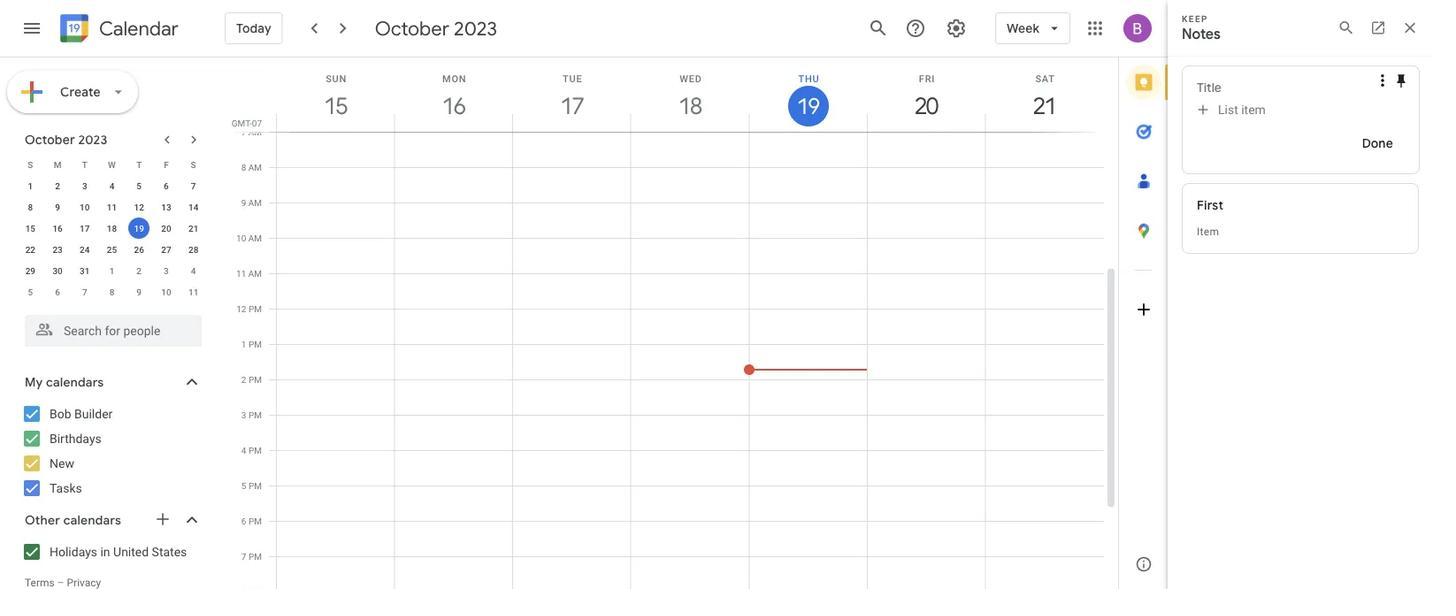 Task type: describe. For each thing, give the bounding box(es) containing it.
21 link
[[1025, 86, 1065, 127]]

22 element
[[20, 239, 41, 260]]

1 for november 1 element
[[109, 265, 114, 276]]

my
[[25, 374, 43, 390]]

tue 17
[[560, 73, 583, 120]]

14
[[188, 202, 198, 212]]

wed 18
[[678, 73, 702, 120]]

november 2 element
[[128, 260, 150, 281]]

other calendars button
[[4, 506, 219, 534]]

create button
[[7, 71, 138, 113]]

week
[[1007, 21, 1039, 36]]

20 column header
[[867, 58, 986, 132]]

11 for the 11 element
[[107, 202, 117, 212]]

pm for 6 pm
[[249, 516, 262, 526]]

main drawer image
[[21, 18, 42, 39]]

row containing 29
[[17, 260, 207, 281]]

7 pm
[[241, 551, 262, 562]]

7 am
[[241, 127, 262, 137]]

20 inside column header
[[914, 92, 937, 120]]

birthdays
[[50, 431, 102, 446]]

8 for november 8 element
[[109, 287, 114, 297]]

bob builder
[[50, 407, 113, 421]]

23 element
[[47, 239, 68, 260]]

0 horizontal spatial 2023
[[78, 132, 107, 147]]

row containing 22
[[17, 239, 207, 260]]

26 element
[[128, 239, 150, 260]]

10 am
[[236, 233, 262, 243]]

19 cell
[[125, 218, 153, 239]]

november 5 element
[[20, 281, 41, 303]]

row containing 15
[[17, 218, 207, 239]]

other calendars
[[25, 512, 121, 528]]

tasks
[[50, 481, 82, 495]]

2 t from the left
[[136, 159, 142, 170]]

0 vertical spatial 1
[[28, 180, 33, 191]]

my calendars list
[[4, 400, 219, 502]]

29 element
[[20, 260, 41, 281]]

6 for november 6 element
[[55, 287, 60, 297]]

sat 21
[[1032, 73, 1055, 120]]

22
[[25, 244, 35, 255]]

17 column header
[[512, 58, 631, 132]]

united
[[113, 545, 149, 559]]

19, today element
[[128, 218, 150, 239]]

in
[[100, 545, 110, 559]]

0 horizontal spatial 4
[[109, 180, 114, 191]]

week button
[[995, 7, 1070, 50]]

11 for 11 am
[[236, 268, 246, 279]]

20 element
[[156, 218, 177, 239]]

16 column header
[[394, 58, 513, 132]]

3 pm
[[241, 410, 262, 420]]

28 element
[[183, 239, 204, 260]]

1 s from the left
[[28, 159, 33, 170]]

4 pm
[[241, 445, 262, 456]]

18 link
[[670, 86, 711, 127]]

holidays in united states
[[50, 545, 187, 559]]

2 for 2 pm
[[241, 374, 246, 385]]

27 element
[[156, 239, 177, 260]]

1 vertical spatial october 2023
[[25, 132, 107, 147]]

november 10 element
[[156, 281, 177, 303]]

21 element
[[183, 218, 204, 239]]

26
[[134, 244, 144, 255]]

pm for 12 pm
[[249, 303, 262, 314]]

pm for 7 pm
[[249, 551, 262, 562]]

am for 11 am
[[248, 268, 262, 279]]

15 inside row group
[[25, 223, 35, 234]]

builder
[[74, 407, 113, 421]]

12 element
[[128, 196, 150, 218]]

3 for 3 pm
[[241, 410, 246, 420]]

16 inside 'element'
[[53, 223, 63, 234]]

27
[[161, 244, 171, 255]]

november 4 element
[[183, 260, 204, 281]]

18 inside 18 element
[[107, 223, 117, 234]]

october 2023 grid
[[17, 154, 207, 303]]

8 am
[[241, 162, 262, 173]]

4 for november 4 element
[[191, 265, 196, 276]]

am for 9 am
[[248, 197, 262, 208]]

30
[[53, 265, 63, 276]]

13
[[161, 202, 171, 212]]

gmt-07
[[232, 118, 262, 128]]

tue
[[563, 73, 583, 84]]

25 element
[[101, 239, 123, 260]]

21 inside october 2023 'grid'
[[188, 223, 198, 234]]

november 8 element
[[101, 281, 123, 303]]

10 for the 10 element
[[80, 202, 90, 212]]

mon 16
[[441, 73, 467, 120]]

settings menu image
[[946, 18, 967, 39]]

8 for 8 am
[[241, 162, 246, 173]]

fri
[[919, 73, 935, 84]]

states
[[152, 545, 187, 559]]

9 for 9 am
[[241, 197, 246, 208]]

10 for 10 am
[[236, 233, 246, 243]]

16 element
[[47, 218, 68, 239]]

sat
[[1035, 73, 1055, 84]]

9 am
[[241, 197, 262, 208]]

0 horizontal spatial 9
[[55, 202, 60, 212]]

7 up 14 element
[[191, 180, 196, 191]]

1 pm
[[241, 339, 262, 349]]

row containing 5
[[17, 281, 207, 303]]

4 for 4 pm
[[241, 445, 246, 456]]

18 inside wed 18
[[678, 92, 701, 120]]

7 for 7 am
[[241, 127, 246, 137]]

bob
[[50, 407, 71, 421]]

1 for 1 pm
[[241, 339, 246, 349]]

0 vertical spatial 6
[[164, 180, 169, 191]]

15 element
[[20, 218, 41, 239]]

0 vertical spatial 5
[[137, 180, 142, 191]]

17 element
[[74, 218, 95, 239]]

november 6 element
[[47, 281, 68, 303]]

15 column header
[[276, 58, 395, 132]]

5 for november 5 element on the left of the page
[[28, 287, 33, 297]]



Task type: locate. For each thing, give the bounding box(es) containing it.
0 horizontal spatial 20
[[161, 223, 171, 234]]

2 vertical spatial 2
[[241, 374, 246, 385]]

wed
[[680, 73, 702, 84]]

0 horizontal spatial 1
[[28, 180, 33, 191]]

3 inside grid
[[241, 410, 246, 420]]

7 row from the top
[[17, 281, 207, 303]]

am
[[248, 127, 262, 137], [248, 162, 262, 173], [248, 197, 262, 208], [248, 233, 262, 243], [248, 268, 262, 279]]

0 horizontal spatial 3
[[82, 180, 87, 191]]

24
[[80, 244, 90, 255]]

2 am from the top
[[248, 162, 262, 173]]

pm down 2 pm
[[249, 410, 262, 420]]

17 inside column header
[[560, 92, 583, 120]]

am for 8 am
[[248, 162, 262, 173]]

4 up the 11 element
[[109, 180, 114, 191]]

1 vertical spatial october
[[25, 132, 75, 147]]

31 element
[[74, 260, 95, 281]]

5 down the 29 element
[[28, 287, 33, 297]]

10 up 11 am
[[236, 233, 246, 243]]

0 horizontal spatial 15
[[25, 223, 35, 234]]

0 horizontal spatial october
[[25, 132, 75, 147]]

19 up 26
[[134, 223, 144, 234]]

0 horizontal spatial 18
[[107, 223, 117, 234]]

19 inside cell
[[134, 223, 144, 234]]

21 inside column header
[[1032, 92, 1055, 120]]

2 vertical spatial 3
[[241, 410, 246, 420]]

0 horizontal spatial 11
[[107, 202, 117, 212]]

pm up 7 pm
[[249, 516, 262, 526]]

1 down 25 element
[[109, 265, 114, 276]]

calendars up the in
[[63, 512, 121, 528]]

3 pm from the top
[[249, 374, 262, 385]]

11 am
[[236, 268, 262, 279]]

2 horizontal spatial 3
[[241, 410, 246, 420]]

9 down november 2 element
[[137, 287, 142, 297]]

14 element
[[183, 196, 204, 218]]

1 pm from the top
[[249, 303, 262, 314]]

1 horizontal spatial 17
[[560, 92, 583, 120]]

1 horizontal spatial 15
[[323, 92, 346, 120]]

2 inside grid
[[241, 374, 246, 385]]

11 inside november 11 element
[[188, 287, 198, 297]]

0 horizontal spatial t
[[82, 159, 87, 170]]

Search for people text field
[[35, 315, 191, 347]]

0 horizontal spatial 2
[[55, 180, 60, 191]]

1 vertical spatial 19
[[134, 223, 144, 234]]

16 down mon
[[441, 92, 464, 120]]

pm up 1 pm
[[249, 303, 262, 314]]

november 7 element
[[74, 281, 95, 303]]

2 inside november 2 element
[[137, 265, 142, 276]]

am up 12 pm
[[248, 268, 262, 279]]

4 up 5 pm
[[241, 445, 246, 456]]

19 link
[[788, 86, 829, 127]]

19
[[796, 92, 819, 120], [134, 223, 144, 234]]

13 element
[[156, 196, 177, 218]]

1 vertical spatial 5
[[28, 287, 33, 297]]

1 row from the top
[[17, 154, 207, 175]]

5 for 5 pm
[[241, 480, 246, 491]]

18 down wed
[[678, 92, 701, 120]]

2 vertical spatial 1
[[241, 339, 246, 349]]

2 horizontal spatial 4
[[241, 445, 246, 456]]

11 inside grid
[[236, 268, 246, 279]]

0 horizontal spatial 8
[[28, 202, 33, 212]]

1 vertical spatial 1
[[109, 265, 114, 276]]

1 horizontal spatial october 2023
[[375, 16, 497, 41]]

12 for 12
[[134, 202, 144, 212]]

2 row from the top
[[17, 175, 207, 196]]

2 vertical spatial 6
[[241, 516, 246, 526]]

mon
[[442, 73, 467, 84]]

19 column header
[[749, 58, 868, 132]]

1 horizontal spatial october
[[375, 16, 449, 41]]

w
[[108, 159, 116, 170]]

t left f
[[136, 159, 142, 170]]

7 left 07
[[241, 127, 246, 137]]

am down 8 am
[[248, 197, 262, 208]]

12 for 12 pm
[[236, 303, 246, 314]]

1 vertical spatial calendars
[[63, 512, 121, 528]]

8 down 7 am
[[241, 162, 246, 173]]

1 vertical spatial 20
[[161, 223, 171, 234]]

31
[[80, 265, 90, 276]]

07
[[252, 118, 262, 128]]

1 vertical spatial 2023
[[78, 132, 107, 147]]

21 column header
[[985, 58, 1104, 132]]

11 up 18 element
[[107, 202, 117, 212]]

0 vertical spatial october
[[375, 16, 449, 41]]

thu
[[798, 73, 820, 84]]

other
[[25, 512, 60, 528]]

11 down november 4 element
[[188, 287, 198, 297]]

5 down 4 pm
[[241, 480, 246, 491]]

calendar element
[[57, 11, 179, 50]]

row containing 1
[[17, 175, 207, 196]]

calendar heading
[[96, 16, 179, 41]]

2 vertical spatial 5
[[241, 480, 246, 491]]

12 inside grid
[[236, 303, 246, 314]]

0 vertical spatial 11
[[107, 202, 117, 212]]

4 row from the top
[[17, 218, 207, 239]]

pm down 1 pm
[[249, 374, 262, 385]]

10 up 17 element
[[80, 202, 90, 212]]

11
[[107, 202, 117, 212], [236, 268, 246, 279], [188, 287, 198, 297]]

1 vertical spatial 6
[[55, 287, 60, 297]]

pm down 4 pm
[[249, 480, 262, 491]]

0 vertical spatial 2023
[[454, 16, 497, 41]]

2 horizontal spatial 1
[[241, 339, 246, 349]]

8 up 15 element
[[28, 202, 33, 212]]

pm for 5 pm
[[249, 480, 262, 491]]

6 inside grid
[[241, 516, 246, 526]]

2 pm
[[241, 374, 262, 385]]

1
[[28, 180, 33, 191], [109, 265, 114, 276], [241, 339, 246, 349]]

8 down november 1 element
[[109, 287, 114, 297]]

pm for 4 pm
[[249, 445, 262, 456]]

21 down sat
[[1032, 92, 1055, 120]]

19 down the thu
[[796, 92, 819, 120]]

calendar
[[99, 16, 179, 41]]

28
[[188, 244, 198, 255]]

17 link
[[552, 86, 593, 127]]

18 column header
[[631, 58, 750, 132]]

3 row from the top
[[17, 196, 207, 218]]

4 am from the top
[[248, 233, 262, 243]]

9 inside grid
[[241, 197, 246, 208]]

20
[[914, 92, 937, 120], [161, 223, 171, 234]]

am for 7 am
[[248, 127, 262, 137]]

pm for 2 pm
[[249, 374, 262, 385]]

1 vertical spatial 16
[[53, 223, 63, 234]]

3 am from the top
[[248, 197, 262, 208]]

11 element
[[101, 196, 123, 218]]

1 vertical spatial 10
[[236, 233, 246, 243]]

pm for 1 pm
[[249, 339, 262, 349]]

1 horizontal spatial 20
[[914, 92, 937, 120]]

november 1 element
[[101, 260, 123, 281]]

1 horizontal spatial s
[[191, 159, 196, 170]]

1 down 12 pm
[[241, 339, 246, 349]]

17 inside october 2023 'grid'
[[80, 223, 90, 234]]

16 link
[[434, 86, 474, 127]]

3 down the 27 element at left
[[164, 265, 169, 276]]

2 horizontal spatial 5
[[241, 480, 246, 491]]

10 down november 3 element
[[161, 287, 171, 297]]

2 horizontal spatial 10
[[236, 233, 246, 243]]

2 vertical spatial 10
[[161, 287, 171, 297]]

tab list
[[1119, 58, 1169, 540]]

12 up 19, today element
[[134, 202, 144, 212]]

fri 20
[[914, 73, 937, 120]]

1 vertical spatial 8
[[28, 202, 33, 212]]

0 horizontal spatial 19
[[134, 223, 144, 234]]

23
[[53, 244, 63, 255]]

november 11 element
[[183, 281, 204, 303]]

1 horizontal spatial 19
[[796, 92, 819, 120]]

gmt-
[[232, 118, 252, 128]]

2 for november 2 element
[[137, 265, 142, 276]]

sun
[[326, 73, 347, 84]]

5 am from the top
[[248, 268, 262, 279]]

add other calendars image
[[154, 510, 172, 528]]

4 inside grid
[[241, 445, 246, 456]]

8 pm from the top
[[249, 551, 262, 562]]

6 for 6 pm
[[241, 516, 246, 526]]

2 pm from the top
[[249, 339, 262, 349]]

1 horizontal spatial 3
[[164, 265, 169, 276]]

am down "9 am"
[[248, 233, 262, 243]]

1 vertical spatial 17
[[80, 223, 90, 234]]

2023 up mon
[[454, 16, 497, 41]]

7 for 7 pm
[[241, 551, 246, 562]]

october up the m
[[25, 132, 75, 147]]

19 inside thu 19
[[796, 92, 819, 120]]

9 up 10 am
[[241, 197, 246, 208]]

0 horizontal spatial 12
[[134, 202, 144, 212]]

row group
[[17, 175, 207, 303]]

7
[[241, 127, 246, 137], [191, 180, 196, 191], [82, 287, 87, 297], [241, 551, 246, 562]]

3 for november 3 element
[[164, 265, 169, 276]]

grid containing 15
[[226, 58, 1118, 589]]

1 horizontal spatial 8
[[109, 287, 114, 297]]

2 horizontal spatial 6
[[241, 516, 246, 526]]

5 up 12 element
[[137, 180, 142, 191]]

2 horizontal spatial 2
[[241, 374, 246, 385]]

16 up 23
[[53, 223, 63, 234]]

0 vertical spatial 3
[[82, 180, 87, 191]]

2 down 1 pm
[[241, 374, 246, 385]]

9
[[241, 197, 246, 208], [55, 202, 60, 212], [137, 287, 142, 297]]

12 pm
[[236, 303, 262, 314]]

0 vertical spatial 15
[[323, 92, 346, 120]]

15 link
[[316, 86, 356, 127]]

row group containing 1
[[17, 175, 207, 303]]

grid
[[226, 58, 1118, 589]]

4
[[109, 180, 114, 191], [191, 265, 196, 276], [241, 445, 246, 456]]

29
[[25, 265, 35, 276]]

17 down tue
[[560, 92, 583, 120]]

2 horizontal spatial 8
[[241, 162, 246, 173]]

0 horizontal spatial 5
[[28, 287, 33, 297]]

16
[[441, 92, 464, 120], [53, 223, 63, 234]]

11 for november 11 element
[[188, 287, 198, 297]]

s
[[28, 159, 33, 170], [191, 159, 196, 170]]

4 pm from the top
[[249, 410, 262, 420]]

1 horizontal spatial 21
[[1032, 92, 1055, 120]]

3 up the 10 element
[[82, 180, 87, 191]]

16 inside mon 16
[[441, 92, 464, 120]]

0 vertical spatial 16
[[441, 92, 464, 120]]

8
[[241, 162, 246, 173], [28, 202, 33, 212], [109, 287, 114, 297]]

5 pm
[[241, 480, 262, 491]]

1 horizontal spatial 5
[[137, 180, 142, 191]]

1 horizontal spatial 9
[[137, 287, 142, 297]]

3
[[82, 180, 87, 191], [164, 265, 169, 276], [241, 410, 246, 420]]

1 vertical spatial 11
[[236, 268, 246, 279]]

8 inside grid
[[241, 162, 246, 173]]

november 9 element
[[128, 281, 150, 303]]

12
[[134, 202, 144, 212], [236, 303, 246, 314]]

18 up 25
[[107, 223, 117, 234]]

3 down 2 pm
[[241, 410, 246, 420]]

5 row from the top
[[17, 239, 207, 260]]

18
[[678, 92, 701, 120], [107, 223, 117, 234]]

0 horizontal spatial 21
[[188, 223, 198, 234]]

20 down fri
[[914, 92, 937, 120]]

1 vertical spatial 2
[[137, 265, 142, 276]]

row containing 8
[[17, 196, 207, 218]]

row containing s
[[17, 154, 207, 175]]

1 vertical spatial 4
[[191, 265, 196, 276]]

7 pm from the top
[[249, 516, 262, 526]]

0 vertical spatial 20
[[914, 92, 937, 120]]

5
[[137, 180, 142, 191], [28, 287, 33, 297], [241, 480, 246, 491]]

20 inside 'grid'
[[161, 223, 171, 234]]

pm for 3 pm
[[249, 410, 262, 420]]

9 for november 9 element
[[137, 287, 142, 297]]

0 vertical spatial 12
[[134, 202, 144, 212]]

0 vertical spatial 2
[[55, 180, 60, 191]]

18 element
[[101, 218, 123, 239]]

6 down 30 element
[[55, 287, 60, 297]]

calendars
[[46, 374, 104, 390], [63, 512, 121, 528]]

1 horizontal spatial 12
[[236, 303, 246, 314]]

october
[[375, 16, 449, 41], [25, 132, 75, 147]]

am up 8 am
[[248, 127, 262, 137]]

0 horizontal spatial 17
[[80, 223, 90, 234]]

10
[[80, 202, 90, 212], [236, 233, 246, 243], [161, 287, 171, 297]]

0 horizontal spatial s
[[28, 159, 33, 170]]

s right f
[[191, 159, 196, 170]]

1 horizontal spatial 16
[[441, 92, 464, 120]]

0 vertical spatial 4
[[109, 180, 114, 191]]

0 horizontal spatial 6
[[55, 287, 60, 297]]

1 horizontal spatial 1
[[109, 265, 114, 276]]

12 down 11 am
[[236, 303, 246, 314]]

1 horizontal spatial 2023
[[454, 16, 497, 41]]

new
[[50, 456, 74, 471]]

6
[[164, 180, 169, 191], [55, 287, 60, 297], [241, 516, 246, 526]]

20 up the '27'
[[161, 223, 171, 234]]

2 horizontal spatial 11
[[236, 268, 246, 279]]

9 up 16 'element'
[[55, 202, 60, 212]]

am down 7 am
[[248, 162, 262, 173]]

october 2023
[[375, 16, 497, 41], [25, 132, 107, 147]]

6 pm from the top
[[249, 480, 262, 491]]

1 inside grid
[[241, 339, 246, 349]]

2 vertical spatial 11
[[188, 287, 198, 297]]

1 horizontal spatial 4
[[191, 265, 196, 276]]

17
[[560, 92, 583, 120], [80, 223, 90, 234]]

today
[[236, 21, 271, 36]]

5 pm from the top
[[249, 445, 262, 456]]

0 vertical spatial 21
[[1032, 92, 1055, 120]]

15
[[323, 92, 346, 120], [25, 223, 35, 234]]

october up mon
[[375, 16, 449, 41]]

calendars for my calendars
[[46, 374, 104, 390]]

today button
[[225, 7, 283, 50]]

thu 19
[[796, 73, 820, 120]]

10 inside 'element'
[[161, 287, 171, 297]]

2 vertical spatial 4
[[241, 445, 246, 456]]

0 vertical spatial october 2023
[[375, 16, 497, 41]]

pm down 6 pm
[[249, 551, 262, 562]]

2023 down create
[[78, 132, 107, 147]]

am for 10 am
[[248, 233, 262, 243]]

1 horizontal spatial 18
[[678, 92, 701, 120]]

1 up 15 element
[[28, 180, 33, 191]]

10 for november 10 'element'
[[161, 287, 171, 297]]

6 up 7 pm
[[241, 516, 246, 526]]

tab list inside 'side panel' section
[[1119, 58, 1169, 540]]

6 down f
[[164, 180, 169, 191]]

m
[[54, 159, 61, 170]]

november 3 element
[[156, 260, 177, 281]]

0 vertical spatial 17
[[560, 92, 583, 120]]

4 up november 11 element
[[191, 265, 196, 276]]

25
[[107, 244, 117, 255]]

15 down sun
[[323, 92, 346, 120]]

10 inside grid
[[236, 233, 246, 243]]

17 up 24
[[80, 223, 90, 234]]

7 down 6 pm
[[241, 551, 246, 562]]

sun 15
[[323, 73, 347, 120]]

my calendars
[[25, 374, 104, 390]]

2 s from the left
[[191, 159, 196, 170]]

None search field
[[0, 308, 219, 347]]

2023
[[454, 16, 497, 41], [78, 132, 107, 147]]

2 vertical spatial 8
[[109, 287, 114, 297]]

1 horizontal spatial 6
[[164, 180, 169, 191]]

1 vertical spatial 21
[[188, 223, 198, 234]]

1 horizontal spatial t
[[136, 159, 142, 170]]

calendars for other calendars
[[63, 512, 121, 528]]

21 down 14
[[188, 223, 198, 234]]

s left the m
[[28, 159, 33, 170]]

my calendars button
[[4, 368, 219, 396]]

pm up 5 pm
[[249, 445, 262, 456]]

calendars up the 'bob builder'
[[46, 374, 104, 390]]

15 inside sun 15
[[323, 92, 346, 120]]

0 horizontal spatial 10
[[80, 202, 90, 212]]

0 vertical spatial 18
[[678, 92, 701, 120]]

holidays
[[50, 545, 97, 559]]

2 down the m
[[55, 180, 60, 191]]

1 am from the top
[[248, 127, 262, 137]]

0 vertical spatial 8
[[241, 162, 246, 173]]

15 up 22 on the left top of page
[[25, 223, 35, 234]]

24 element
[[74, 239, 95, 260]]

12 inside row group
[[134, 202, 144, 212]]

2 horizontal spatial 9
[[241, 197, 246, 208]]

7 down "31" element
[[82, 287, 87, 297]]

october 2023 up the m
[[25, 132, 107, 147]]

t left w
[[82, 159, 87, 170]]

10 element
[[74, 196, 95, 218]]

t
[[82, 159, 87, 170], [136, 159, 142, 170]]

0 vertical spatial 19
[[796, 92, 819, 120]]

1 vertical spatial 18
[[107, 223, 117, 234]]

30 element
[[47, 260, 68, 281]]

row
[[17, 154, 207, 175], [17, 175, 207, 196], [17, 196, 207, 218], [17, 218, 207, 239], [17, 239, 207, 260], [17, 260, 207, 281], [17, 281, 207, 303]]

7 for november 7 element
[[82, 287, 87, 297]]

1 horizontal spatial 2
[[137, 265, 142, 276]]

f
[[164, 159, 169, 170]]

side panel section
[[1118, 58, 1169, 589]]

pm up 2 pm
[[249, 339, 262, 349]]

6 pm
[[241, 516, 262, 526]]

pm
[[249, 303, 262, 314], [249, 339, 262, 349], [249, 374, 262, 385], [249, 410, 262, 420], [249, 445, 262, 456], [249, 480, 262, 491], [249, 516, 262, 526], [249, 551, 262, 562]]

1 vertical spatial 12
[[236, 303, 246, 314]]

20 link
[[906, 86, 947, 127]]

create
[[60, 84, 101, 100]]

6 row from the top
[[17, 260, 207, 281]]

1 t from the left
[[82, 159, 87, 170]]

october 2023 up mon
[[375, 16, 497, 41]]

1 horizontal spatial 11
[[188, 287, 198, 297]]

11 down 10 am
[[236, 268, 246, 279]]

0 horizontal spatial 16
[[53, 223, 63, 234]]

2 up november 9 element
[[137, 265, 142, 276]]



Task type: vqa. For each thing, say whether or not it's contained in the screenshot.


